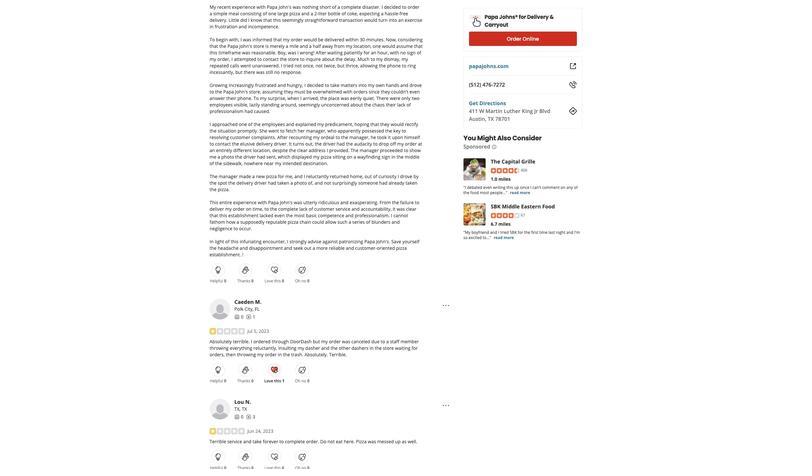 Task type: describe. For each thing, give the bounding box(es) containing it.
4.5 star rating image
[[491, 168, 520, 173]]

but inside absolutely terrible. i ordered through doordash but my order was canceled due to a staff member throwing everything reluctantly, insulting my dasher and the other dashers in the store waiting for orders, then throwing my order in the trash. absolutely. terrible.
[[313, 339, 320, 345]]

and down cannot
[[392, 219, 400, 226]]

a left the new
[[252, 174, 255, 180]]

wrong!
[[300, 50, 315, 56]]

forever
[[263, 439, 278, 445]]

were
[[390, 95, 401, 102]]

had down near
[[268, 180, 276, 186]]

read more for capital
[[510, 190, 531, 196]]

thanks for love this 1
[[237, 379, 251, 384]]

from
[[380, 200, 391, 206]]

orders,
[[210, 352, 225, 358]]

delay.
[[344, 56, 357, 62]]

was up cannot
[[397, 206, 405, 213]]

reviews element for n.
[[246, 414, 255, 421]]

2 horizontal spatial but
[[338, 63, 345, 69]]

the right 'spot'
[[228, 180, 235, 186]]

absolutely.
[[305, 352, 328, 358]]

0 vertical spatial manager,
[[306, 128, 326, 134]]

incessantly,
[[210, 69, 234, 76]]

this inside this entire experience with papa john's was utterly ridiculous and exasperating. from the failure to deliver my order on time, to the complete lack of customer service and accountability, it was clear that this establishment lacked even the most basic competence and professionalism. i cannot fathom how a supposedly reputable pizza chain could allow such a series of blunders and negligence to occur.
[[220, 213, 227, 219]]

"my
[[464, 230, 471, 235]]

customer inside i approached one of the employees and explained my predicament, hoping that they would rectify the situation promptly. she went to fetch her manager, who apparently possessed the key to resolving customer complaints. after recounting my ordeal to the manager, he took it upon himself to contact the elusive delivery driver. it turns out, the driver had the audacity to drop off my order at an entirely different location, despite the clear address i provided. the manager proceeded to show me a photo the driver had sent, which displayed my pizza sitting on a wayfinding sign in the middle of the sidewalk, nowhere near my intended destination.
[[230, 135, 250, 141]]

simple
[[213, 11, 228, 17]]

absolutely terrible. i ordered through doordash but my order was canceled due to a staff member throwing everything reluctantly, insulting my dasher and the other dashers in the store waiting for orders, then throwing my order in the trash. absolutely. terrible.
[[210, 339, 419, 358]]

"my boyfriend and i tried sbk for the first time last night and i'm so excited to…"
[[464, 230, 580, 241]]

attempted
[[234, 56, 256, 62]]

16 info v2 image
[[492, 144, 497, 150]]

"i debated even writing this up since i can't comment on any of the food most people…"
[[464, 185, 578, 196]]

the up resolving
[[210, 128, 217, 134]]

a right how
[[237, 219, 239, 226]]

in down insulting
[[278, 352, 282, 358]]

my
[[210, 4, 216, 10]]

waiting inside absolutely terrible. i ordered through doordash but my order was canceled due to a staff member throwing everything reluctantly, insulting my dasher and the other dashers in the store waiting for orders, then throwing my order in the trash. absolutely. terrible.
[[395, 346, 411, 352]]

caused.
[[254, 108, 270, 115]]

this entire experience with papa john's was utterly ridiculous and exasperating. from the failure to deliver my order on time, to the complete lack of customer service and accountability, it was clear that this establishment lacked even the most basic competence and professionalism. i cannot fathom how a supposedly reputable pizza chain could allow such a series of blunders and negligence to occur.
[[210, 200, 420, 232]]

friends element for lou n.
[[235, 414, 244, 421]]

and down reluctantly
[[315, 180, 323, 186]]

to up overwhelmed
[[325, 82, 329, 89]]

to left ring
[[402, 63, 407, 69]]

a down 'me,' at the left top of page
[[291, 180, 293, 186]]

trash.
[[291, 352, 304, 358]]

i right did at the left of the page
[[248, 17, 250, 23]]

decided inside my recent experience with papa john's was nothing short of a complete disaster. i decided to order a simple meal consisting of one large pizza and a 2-liter bottle of coke, expecting a hassle-free delivery. little did i know that this seemingly straightforward transaction would turn into an exercise in frustration and incompetence.
[[384, 4, 401, 10]]

of down the me
[[210, 161, 214, 167]]

a left wayfinding
[[354, 154, 356, 160]]

pizza
[[356, 439, 367, 445]]

love this 1
[[264, 379, 285, 384]]

1 vertical spatial throwing
[[237, 352, 256, 358]]

my down 'which'
[[275, 161, 282, 167]]

save
[[392, 239, 401, 245]]

to up allowing
[[371, 56, 375, 62]]

decided inside the "growing increasingly frustrated and hungry, i decided to take matters into my own hands and drove to the papa john's store, assuming they must be overwhelmed with orders since they couldn't even answer their phone. to my surprise, when i arrived, the place was eerily quiet. there were only two employees visible, lazily standing around, seemingly unconcerned about the chaos their lack of professionalism had caused."
[[307, 82, 324, 89]]

love for love this 0
[[265, 279, 273, 284]]

patiently
[[344, 50, 363, 56]]

would up half
[[304, 37, 317, 43]]

my up ordeal
[[318, 122, 324, 128]]

16 review v2 image
[[246, 415, 252, 420]]

exercise
[[405, 17, 423, 23]]

intended
[[283, 161, 302, 167]]

they up 'there'
[[381, 89, 390, 95]]

entirely
[[216, 148, 232, 154]]

not inside the manager made a new pizza for me, and i reluctantly returned home, out of curiosity i drove by the spot the delivery driver had taken a photo of, and not surprisingly someone had already taken the pizza.
[[324, 180, 331, 186]]

my up standing
[[260, 95, 267, 102]]

of up incompetence.
[[263, 11, 267, 17]]

already
[[389, 180, 405, 186]]

disappointment
[[249, 245, 283, 252]]

0 horizontal spatial but
[[236, 69, 243, 76]]

it inside this entire experience with papa john's was utterly ridiculous and exasperating. from the failure to deliver my order on time, to the complete lack of customer service and accountability, it was clear that this establishment lacked even the most basic competence and professionalism. i cannot fathom how a supposedly reputable pizza chain could allow such a series of blunders and negligence to occur.
[[393, 206, 396, 213]]

16 friends v2 image for lou
[[235, 415, 240, 420]]

delivery inside the manager made a new pizza for me, and i reluctantly returned home, out of curiosity i drove by the spot the delivery driver had taken a photo of, and not surprisingly someone had already taken the pizza.
[[237, 180, 253, 186]]

time,
[[253, 206, 264, 213]]

order inside i approached one of the employees and explained my predicament, hoping that they would rectify the situation promptly. she went to fetch her manager, who apparently possessed the key to resolving customer complaints. after recounting my ordeal to the manager, he took it upon himself to contact the elusive delivery driver. it turns out, the driver had the audacity to drop off my order at an entirely different location, despite the clear address i provided. the manager proceeded to show me a photo the driver had sent, which displayed my pizza sitting on a wayfinding sign in the middle of the sidewalk, nowhere near my intended destination.
[[405, 141, 417, 147]]

in inside my recent experience with papa john's was nothing short of a complete disaster. i decided to order a simple meal consisting of one large pizza and a 2-liter bottle of coke, expecting a hassle-free delivery. little did i know that this seemingly straightforward transaction would turn into an exercise in frustration and incompetence.
[[210, 24, 214, 30]]

lack inside the "growing increasingly frustrated and hungry, i decided to take matters into my own hands and drove to the papa john's store, assuming they must be overwhelmed with orders since they couldn't even answer their phone. to my surprise, when i arrived, the place was eerily quiet. there were only two employees visible, lazily standing around, seemingly unconcerned about the chaos their lack of professionalism had caused."
[[397, 102, 406, 108]]

audacity
[[354, 141, 372, 147]]

i up response. at the left of page
[[281, 63, 282, 69]]

sbk middle eastern food image
[[464, 203, 486, 226]]

my inside this entire experience with papa john's was utterly ridiculous and exasperating. from the failure to deliver my order on time, to the complete lack of customer service and accountability, it was clear that this establishment lacked even the most basic competence and professionalism. i cannot fathom how a supposedly reputable pizza chain could allow such a series of blunders and negligence to occur.
[[225, 206, 232, 213]]

to right key
[[402, 128, 406, 134]]

the inside "i debated even writing this up since i can't comment on any of the food most people…"
[[464, 190, 470, 196]]

for inside papa johns® for delivery & carryout
[[519, 13, 527, 21]]

carryout
[[485, 21, 509, 29]]

the down overwhelmed
[[320, 95, 327, 102]]

establishment.
[[210, 252, 241, 258]]

seek
[[294, 245, 303, 252]]

1 vertical spatial up
[[395, 439, 401, 445]]

i up already
[[398, 174, 399, 180]]

the down quiet.
[[364, 102, 371, 108]]

she
[[260, 128, 268, 134]]

me,
[[286, 174, 293, 180]]

complete inside my recent experience with papa john's was nothing short of a complete disaster. i decided to order a simple meal consisting of one large pizza and a 2-liter bottle of coke, expecting a hassle-free delivery. little did i know that this seemingly straightforward transaction would turn into an exercise in frustration and incompetence.
[[342, 4, 361, 10]]

show
[[410, 148, 421, 154]]

to inside my recent experience with papa john's was nothing short of a complete disaster. i decided to order a simple meal consisting of one large pizza and a 2-liter bottle of coke, expecting a hassle-free delivery. little did i know that this seemingly straightforward transaction would turn into an exercise in frustration and incompetence.
[[402, 4, 407, 10]]

merely
[[270, 43, 285, 49]]

1 taken from the left
[[278, 180, 289, 186]]

to left fetch at the left of the page
[[280, 128, 285, 134]]

canceled
[[352, 339, 370, 345]]

home,
[[350, 174, 364, 180]]

john's inside "to begin with, i was informed that my order would be delivered within 30 minutes. now, considering that the papa john's store is merely a mile and a half away from my location, one would assume that this timeframe was reasonable. boy, was i wrong! after waiting patiently for an hour, with no sign of my order, i attempted to contact the store to inquire about the delay. much to my dismay, my repeated calls went unanswered. i tried not once, not twice, but thrice, allowing the phone to ring incessantly, but there was still no response."
[[239, 43, 252, 49]]

oh no 0 for 1
[[295, 379, 310, 384]]

the inside i approached one of the employees and explained my predicament, hoping that they would rectify the situation promptly. she went to fetch her manager, who apparently possessed the key to resolving customer complaints. after recounting my ordeal to the manager, he took it upon himself to contact the elusive delivery driver. it turns out, the driver had the audacity to drop off my order at an entirely different location, despite the clear address i provided. the manager proceeded to show me a photo the driver had sent, which displayed my pizza sitting on a wayfinding sign in the middle of the sidewalk, nowhere near my intended destination.
[[351, 148, 359, 154]]

entire
[[220, 200, 232, 206]]

of up basic in the top of the page
[[309, 206, 313, 213]]

miles for middle
[[499, 221, 511, 227]]

(1 reaction) element
[[282, 379, 285, 384]]

read more link for capital
[[510, 190, 531, 196]]

caeden m. polk city, fl
[[235, 299, 262, 313]]

a down my
[[210, 11, 212, 17]]

papajohns.com
[[469, 63, 509, 70]]

the left 'delay.'
[[336, 56, 343, 62]]

the inside "my boyfriend and i tried sbk for the first time last night and i'm so excited to…"
[[525, 230, 531, 235]]

1 vertical spatial their
[[386, 102, 396, 108]]

had up provided.
[[337, 141, 345, 147]]

reluctantly
[[306, 174, 329, 180]]

that up "merely"
[[274, 37, 282, 43]]

the capital grille image
[[464, 159, 486, 181]]

with inside the "growing increasingly frustrated and hungry, i decided to take matters into my own hands and drove to the papa john's store, assuming they must be overwhelmed with orders since they couldn't even answer their phone. to my surprise, when i arrived, the place was eerily quiet. there were only two employees visible, lazily standing around, seemingly unconcerned about the chaos their lack of professionalism had caused."
[[344, 89, 353, 95]]

2023 for n.
[[263, 429, 274, 435]]

and up couldn't
[[401, 82, 409, 89]]

the up address
[[315, 141, 322, 147]]

experience for meal
[[232, 4, 256, 10]]

my down upon
[[398, 141, 404, 147]]

the up lacked
[[270, 206, 277, 213]]

i inside this entire experience with papa john's was utterly ridiculous and exasperating. from the failure to deliver my order on time, to the complete lack of customer service and accountability, it was clear that this establishment lacked even the most basic competence and professionalism. i cannot fathom how a supposedly reputable pizza chain could allow such a series of blunders and negligence to occur.
[[391, 213, 393, 219]]

16 friends v2 image for caeden
[[235, 315, 240, 320]]

sitting
[[333, 154, 346, 160]]

in down due
[[370, 346, 374, 352]]

1 vertical spatial manager,
[[350, 135, 370, 141]]

would inside my recent experience with papa john's was nothing short of a complete disaster. i decided to order a simple meal consisting of one large pizza and a 2-liter bottle of coke, expecting a hassle-free delivery. little did i know that this seemingly straightforward transaction would turn into an exercise in frustration and incompetence.
[[365, 17, 378, 23]]

caeden m. link
[[235, 299, 262, 306]]

apparently
[[338, 128, 361, 134]]

be inside "to begin with, i was informed that my order would be delivered within 30 minutes. now, considering that the papa john's store is merely a mile and a half away from my location, one would assume that this timeframe was reasonable. boy, was i wrong! after waiting patiently for an hour, with no sign of my order, i attempted to contact the store to inquire about the delay. much to my dismay, my repeated calls went unanswered. i tried not once, not twice, but thrice, allowing the phone to ring incessantly, but there was still no response."
[[318, 37, 324, 43]]

contact inside "to begin with, i was informed that my order would be delivered within 30 minutes. now, considering that the papa john's store is merely a mile and a half away from my location, one would assume that this timeframe was reasonable. boy, was i wrong! after waiting patiently for an hour, with no sign of my order, i attempted to contact the store to inquire about the delay. much to my dismay, my repeated calls went unanswered. i tried not once, not twice, but thrice, allowing the phone to ring incessantly, but there was still no response."
[[263, 56, 279, 62]]

i down mile
[[298, 50, 299, 56]]

and up assuming in the left of the page
[[278, 82, 286, 89]]

john's inside the "growing increasingly frustrated and hungry, i decided to take matters into my own hands and drove to the papa john's store, assuming they must be overwhelmed with orders since they couldn't even answer their phone. to my surprise, when i arrived, the place was eerily quiet. there were only two employees visible, lazily standing around, seemingly unconcerned about the chaos their lack of professionalism had caused."
[[235, 89, 248, 95]]

a left half
[[309, 43, 312, 49]]

0 horizontal spatial sbk
[[491, 203, 501, 210]]

to right 'forever'
[[280, 439, 284, 445]]

jul
[[248, 329, 253, 335]]

would down now,
[[382, 43, 395, 49]]

the down apparently
[[341, 135, 348, 141]]

and left the 'seek'
[[284, 245, 292, 252]]

of down professionalism.
[[366, 219, 371, 226]]

a left mile
[[286, 43, 289, 49]]

with inside this entire experience with papa john's was utterly ridiculous and exasperating. from the failure to deliver my order on time, to the complete lack of customer service and accountability, it was clear that this establishment lacked even the most basic competence and professionalism. i cannot fathom how a supposedly reputable pizza chain could allow such a series of blunders and negligence to occur.
[[258, 200, 267, 206]]

this inside my recent experience with papa john's was nothing short of a complete disaster. i decided to order a simple meal consisting of one large pizza and a 2-liter bottle of coke, expecting a hassle-free delivery. little did i know that this seemingly straightforward transaction would turn into an exercise in frustration and incompetence.
[[273, 17, 281, 23]]

my up out, at the left top of page
[[313, 135, 320, 141]]

had up near
[[257, 154, 265, 160]]

jun
[[248, 429, 254, 435]]

employees inside i approached one of the employees and explained my predicament, hoping that they would rectify the situation promptly. she went to fetch her manager, who apparently possessed the key to resolving customer complaints. after recounting my ordeal to the manager, he took it upon himself to contact the elusive delivery driver. it turns out, the driver had the audacity to drop off my order at an entirely different location, despite the clear address i provided. the manager proceeded to show me a photo the driver had sent, which displayed my pizza sitting on a wayfinding sign in the middle of the sidewalk, nowhere near my intended destination.
[[262, 122, 285, 128]]

of up promptly.
[[248, 122, 253, 128]]

after inside i approached one of the employees and explained my predicament, hoping that they would rectify the situation promptly. she went to fetch her manager, who apparently possessed the key to resolving customer complaints. after recounting my ordeal to the manager, he took it upon himself to contact the elusive delivery driver. it turns out, the driver had the audacity to drop off my order at an entirely different location, despite the clear address i provided. the manager proceeded to show me a photo the driver had sent, which displayed my pizza sitting on a wayfinding sign in the middle of the sidewalk, nowhere near my intended destination.
[[277, 135, 288, 141]]

manager inside i approached one of the employees and explained my predicament, hoping that they would rectify the situation promptly. she went to fetch her manager, who apparently possessed the key to resolving customer complaints. after recounting my ordeal to the manager, he took it upon himself to contact the elusive delivery driver. it turns out, the driver had the audacity to drop off my order at an entirely different location, despite the clear address i provided. the manager proceeded to show me a photo the driver had sent, which displayed my pizza sitting on a wayfinding sign in the middle of the sidewalk, nowhere near my intended destination.
[[360, 148, 379, 154]]

customer-
[[355, 245, 377, 252]]

w
[[480, 108, 485, 115]]

a inside in light of this infuriating encounter, i strongly advise against patronizing papa john's. save yourself the headache and disappointment and seek out a more reliable and customer-oriented pizza establishment. !
[[313, 245, 315, 252]]

tx,
[[235, 407, 241, 413]]

had inside the "growing increasingly frustrated and hungry, i decided to take matters into my own hands and drove to the papa john's store, assuming they must be overwhelmed with orders since they couldn't even answer their phone. to my surprise, when i arrived, the place was eerily quiet. there were only two employees visible, lazily standing around, seemingly unconcerned about the chaos their lack of professionalism had caused."
[[245, 108, 253, 115]]

did
[[240, 17, 247, 23]]

my down hour,
[[377, 56, 383, 62]]

went inside i approached one of the employees and explained my predicament, hoping that they would rectify the situation promptly. she went to fetch her manager, who apparently possessed the key to resolving customer complaints. after recounting my ordeal to the manager, he took it upon himself to contact the elusive delivery driver. it turns out, the driver had the audacity to drop off my order at an entirely different location, despite the clear address i provided. the manager proceeded to show me a photo the driver had sent, which displayed my pizza sitting on a wayfinding sign in the middle of the sidewalk, nowhere near my intended destination.
[[269, 128, 279, 134]]

complete inside this entire experience with papa john's was utterly ridiculous and exasperating. from the failure to deliver my order on time, to the complete lack of customer service and accountability, it was clear that this establishment lacked even the most basic competence and professionalism. i cannot fathom how a supposedly reputable pizza chain could allow such a series of blunders and negligence to occur.
[[278, 206, 298, 213]]

and inside "to begin with, i was informed that my order would be delivered within 30 minutes. now, considering that the papa john's store is merely a mile and a half away from my location, one would assume that this timeframe was reasonable. boy, was i wrong! after waiting patiently for an hour, with no sign of my order, i attempted to contact the store to inquire about the delay. much to my dismay, my repeated calls went unanswered. i tried not once, not twice, but thrice, allowing the phone to ring incessantly, but there was still no response."
[[300, 43, 308, 49]]

and down 6.7
[[491, 230, 498, 235]]

i up must
[[305, 82, 306, 89]]

and down did at the left of the page
[[239, 24, 247, 30]]

since inside the "growing increasingly frustrated and hungry, i decided to take matters into my own hands and drove to the papa john's store, assuming they must be overwhelmed with orders since they couldn't even answer their phone. to my surprise, when i arrived, the place was eerily quiet. there were only two employees visible, lazily standing around, seemingly unconcerned about the chaos their lack of professionalism had caused."
[[369, 89, 380, 95]]

manager inside the manager made a new pizza for me, and i reluctantly returned home, out of curiosity i drove by the spot the delivery driver had taken a photo of, and not surprisingly someone had already taken the pizza.
[[219, 174, 238, 180]]

was inside the "growing increasingly frustrated and hungry, i decided to take matters into my own hands and drove to the papa john's store, assuming they must be overwhelmed with orders since they couldn't even answer their phone. to my surprise, when i arrived, the place was eerily quiet. there were only two employees visible, lazily standing around, seemingly unconcerned about the chaos their lack of professionalism had caused."
[[341, 95, 349, 102]]

i right the disaster.
[[382, 4, 383, 10]]

0 horizontal spatial take
[[253, 439, 262, 445]]

patronizing
[[339, 239, 363, 245]]

seemingly inside my recent experience with papa john's was nothing short of a complete disaster. i decided to order a simple meal consisting of one large pizza and a 2-liter bottle of coke, expecting a hassle-free delivery. little did i know that this seemingly straightforward transaction would turn into an exercise in frustration and incompetence.
[[282, 17, 304, 23]]

dasher
[[306, 346, 320, 352]]

get
[[469, 100, 478, 107]]

helpful 0 for love this 1
[[210, 379, 226, 384]]

into inside my recent experience with papa john's was nothing short of a complete disaster. i decided to order a simple meal consisting of one large pizza and a 2-liter bottle of coke, expecting a hassle-free delivery. little did i know that this seemingly straightforward transaction would turn into an exercise in frustration and incompetence.
[[389, 17, 397, 23]]

and up such
[[346, 213, 354, 219]]

was inside my recent experience with papa john's was nothing short of a complete disaster. i decided to order a simple meal consisting of one large pizza and a 2-liter bottle of coke, expecting a hassle-free delivery. little did i know that this seemingly straightforward transaction would turn into an exercise in frustration and incompetence.
[[293, 4, 301, 10]]

meal
[[229, 11, 239, 17]]

to up the middle
[[404, 148, 409, 154]]

order up other
[[329, 339, 341, 345]]

the up provided.
[[346, 141, 353, 147]]

the down begin
[[220, 43, 226, 49]]

with inside my recent experience with papa john's was nothing short of a complete disaster. i decided to order a simple meal consisting of one large pizza and a 2-liter bottle of coke, expecting a hassle-free delivery. little did i know that this seemingly straightforward transaction would turn into an exercise in frustration and incompetence.
[[257, 4, 266, 10]]

explained
[[296, 122, 316, 128]]

up inside "i debated even writing this up since i can't comment on any of the food most people…"
[[515, 185, 519, 190]]

also
[[498, 134, 512, 143]]

by
[[414, 174, 419, 180]]

night
[[556, 230, 566, 235]]

and right 'me,' at the left top of page
[[295, 174, 303, 180]]

the up terrible.
[[331, 346, 338, 352]]

delivery inside i approached one of the employees and explained my predicament, hoping that they would rectify the situation promptly. she went to fetch her manager, who apparently possessed the key to resolving customer complaints. after recounting my ordeal to the manager, he took it upon himself to contact the elusive delivery driver. it turns out, the driver had the audacity to drop off my order at an entirely different location, despite the clear address i provided. the manager proceeded to show me a photo the driver had sent, which displayed my pizza sitting on a wayfinding sign in the middle of the sidewalk, nowhere near my intended destination.
[[256, 141, 273, 147]]

oriented
[[377, 245, 395, 252]]

1 horizontal spatial store
[[288, 56, 299, 62]]

the up reputable
[[286, 213, 293, 219]]

establishment
[[228, 213, 259, 219]]

they up when
[[284, 89, 293, 95]]

was left utterly
[[294, 200, 302, 206]]

not right do
[[328, 439, 335, 445]]

the for the manager made a new pizza for me, and i reluctantly returned home, out of curiosity i drove by the spot the delivery driver had taken a photo of, and not surprisingly someone had already taken the pizza.
[[210, 174, 218, 180]]

0 horizontal spatial their
[[226, 95, 236, 102]]

for inside absolutely terrible. i ordered through doordash but my order was canceled due to a staff member throwing everything reluctantly, insulting my dasher and the other dashers in the store waiting for orders, then throwing my order in the trash. absolutely. terrible.
[[412, 346, 418, 352]]

to down how
[[234, 226, 238, 232]]

read for middle
[[494, 235, 503, 241]]

tried inside "to begin with, i was informed that my order would be delivered within 30 minutes. now, considering that the papa john's store is merely a mile and a half away from my location, one would assume that this timeframe was reasonable. boy, was i wrong! after waiting patiently for an hour, with no sign of my order, i attempted to contact the store to inquire about the delay. much to my dismay, my repeated calls went unanswered. i tried not once, not twice, but thrice, allowing the phone to ring incessantly, but there was still no response."
[[284, 63, 294, 69]]

and down 'jun'
[[243, 439, 252, 445]]

get directions link
[[469, 100, 507, 107]]

i right address
[[327, 148, 328, 154]]

was right the pizza
[[368, 439, 376, 445]]

1 horizontal spatial 1
[[282, 379, 285, 384]]

in inside i approached one of the employees and explained my predicament, hoping that they would rectify the situation promptly. she went to fetch her manager, who apparently possessed the key to resolving customer complaints. after recounting my ordeal to the manager, he took it upon himself to contact the elusive delivery driver. it turns out, the driver had the audacity to drop off my order at an entirely different location, despite the clear address i provided. the manager proceeded to show me a photo the driver had sent, which displayed my pizza sitting on a wayfinding sign in the middle of the sidewalk, nowhere near my intended destination.
[[392, 154, 396, 160]]

predicament,
[[325, 122, 354, 128]]

tx inside get directions 411 w martin luther king jr blvd austin, tx 78701
[[488, 115, 494, 123]]

even inside the "growing increasingly frustrated and hungry, i decided to take matters into my own hands and drove to the papa john's store, assuming they must be overwhelmed with orders since they couldn't even answer their phone. to my surprise, when i arrived, the place was eerily quiet. there were only two employees visible, lazily standing around, seemingly unconcerned about the chaos their lack of professionalism had caused."
[[410, 89, 420, 95]]

sign inside i approached one of the employees and explained my predicament, hoping that they would rectify the situation promptly. she went to fetch her manager, who apparently possessed the key to resolving customer complaints. after recounting my ordeal to the manager, he took it upon himself to contact the elusive delivery driver. it turns out, the driver had the audacity to drop off my order at an entirely different location, despite the clear address i provided. the manager proceeded to show me a photo the driver had sent, which displayed my pizza sitting on a wayfinding sign in the middle of the sidewalk, nowhere near my intended destination.
[[382, 154, 391, 160]]

6.7 miles
[[491, 221, 511, 227]]

one inside my recent experience with papa john's was nothing short of a complete disaster. i decided to order a simple meal consisting of one large pizza and a 2-liter bottle of coke, expecting a hassle-free delivery. little did i know that this seemingly straightforward transaction would turn into an exercise in frustration and incompetence.
[[268, 11, 277, 17]]

it inside i approached one of the employees and explained my predicament, hoping that they would rectify the situation promptly. she went to fetch her manager, who apparently possessed the key to resolving customer complaints. after recounting my ordeal to the manager, he took it upon himself to contact the elusive delivery driver. it turns out, the driver had the audacity to drop off my order at an entirely different location, despite the clear address i provided. the manager proceeded to show me a photo the driver had sent, which displayed my pizza sitting on a wayfinding sign in the middle of the sidewalk, nowhere near my intended destination.
[[388, 135, 391, 141]]

that inside this entire experience with papa john's was utterly ridiculous and exasperating. from the failure to deliver my order on time, to the complete lack of customer service and accountability, it was clear that this establishment lacked even the most basic competence and professionalism. i cannot fathom how a supposedly reputable pizza chain could allow such a series of blunders and negligence to occur.
[[210, 213, 218, 219]]

possessed
[[362, 128, 384, 134]]

take inside the "growing increasingly frustrated and hungry, i decided to take matters into my own hands and drove to the papa john's store, assuming they must be overwhelmed with orders since they couldn't even answer their phone. to my surprise, when i arrived, the place was eerily quiet. there were only two employees visible, lazily standing around, seemingly unconcerned about the chaos their lack of professionalism had caused."
[[331, 82, 340, 89]]

sign inside "to begin with, i was informed that my order would be delivered within 30 minutes. now, considering that the papa john's store is merely a mile and a half away from my location, one would assume that this timeframe was reasonable. boy, was i wrong! after waiting patiently for an hour, with no sign of my order, i attempted to contact the store to inquire about the delay. much to my dismay, my repeated calls went unanswered. i tried not once, not twice, but thrice, allowing the phone to ring incessantly, but there was still no response."
[[407, 50, 416, 56]]

papajohns.com link
[[469, 63, 509, 70]]

me
[[210, 154, 217, 160]]

directions
[[480, 100, 507, 107]]

lou n. tx, tx
[[235, 399, 251, 413]]

ordered
[[254, 339, 271, 345]]

more for middle
[[504, 235, 514, 241]]

was up attempted
[[242, 50, 250, 56]]

increasingly
[[229, 82, 254, 89]]

allow
[[325, 219, 337, 226]]

the right the from
[[392, 200, 399, 206]]

no down assume
[[401, 50, 406, 56]]

a up turn
[[381, 11, 384, 17]]

1 star rating image for lou n.
[[210, 429, 245, 435]]

ridiculous
[[319, 200, 339, 206]]

transaction
[[339, 17, 363, 23]]

a right such
[[349, 219, 351, 226]]

the down growing
[[215, 89, 222, 95]]

6.7
[[491, 221, 498, 227]]

seemingly inside the "growing increasingly frustrated and hungry, i decided to take matters into my own hands and drove to the papa john's store, assuming they must be overwhelmed with orders since they couldn't even answer their phone. to my surprise, when i arrived, the place was eerily quiet. there were only two employees visible, lazily standing around, seemingly unconcerned about the chaos their lack of professionalism had caused."
[[299, 102, 320, 108]]

store,
[[249, 89, 261, 95]]

drove inside the manager made a new pizza for me, and i reluctantly returned home, out of curiosity i drove by the spot the delivery driver had taken a photo of, and not surprisingly someone had already taken the pizza.
[[400, 174, 413, 180]]

and right ridiculous
[[341, 200, 349, 206]]

calls
[[230, 63, 239, 69]]

around,
[[281, 102, 298, 108]]

location, inside i approached one of the employees and explained my predicament, hoping that they would rectify the situation promptly. she went to fetch her manager, who apparently possessed the key to resolving customer complaints. after recounting my ordeal to the manager, he took it upon himself to contact the elusive delivery driver. it turns out, the driver had the audacity to drop off my order at an entirely different location, despite the clear address i provided. the manager proceeded to show me a photo the driver had sent, which displayed my pizza sitting on a wayfinding sign in the middle of the sidewalk, nowhere near my intended destination.
[[253, 148, 271, 154]]

such
[[338, 219, 348, 226]]

little
[[229, 17, 239, 23]]

know
[[251, 17, 262, 23]]

reviews element for m.
[[246, 314, 255, 321]]

i right with,
[[241, 37, 242, 43]]

series
[[353, 219, 365, 226]]

to right failure at the top of the page
[[415, 200, 420, 206]]

was down unanswered.
[[257, 69, 265, 76]]

clear inside this entire experience with papa john's was utterly ridiculous and exasperating. from the failure to deliver my order on time, to the complete lack of customer service and accountability, it was clear that this establishment lacked even the most basic competence and professionalism. i cannot fathom how a supposedly reputable pizza chain could allow such a series of blunders and negligence to occur.
[[406, 206, 417, 213]]

supposedly
[[240, 219, 265, 226]]

the up different
[[232, 141, 239, 147]]

a left 2-
[[311, 11, 313, 17]]

1 inside reviews element
[[253, 314, 255, 320]]

location, inside "to begin with, i was informed that my order would be delivered within 30 minutes. now, considering that the papa john's store is merely a mile and a half away from my location, one would assume that this timeframe was reasonable. boy, was i wrong! after waiting patiently for an hour, with no sign of my order, i attempted to contact the store to inquire about the delay. much to my dismay, my repeated calls went unanswered. i tried not once, not twice, but thrice, allowing the phone to ring incessantly, but there was still no response."
[[354, 43, 372, 49]]

to down wrong!
[[300, 56, 305, 62]]

0 horizontal spatial store
[[253, 43, 264, 49]]

couldn't
[[392, 89, 409, 95]]

order online link
[[469, 32, 577, 46]]

n.
[[246, 399, 251, 406]]

and down exasperating.
[[352, 206, 360, 213]]

complaints.
[[252, 135, 276, 141]]

0 horizontal spatial throwing
[[210, 346, 229, 352]]

the up "she"
[[254, 122, 261, 128]]

and down patronizing
[[346, 245, 354, 252]]

most inside this entire experience with papa john's was utterly ridiculous and exasperating. from the failure to deliver my order on time, to the complete lack of customer service and accountability, it was clear that this establishment lacked even the most basic competence and professionalism. i cannot fathom how a supposedly reputable pizza chain could allow such a series of blunders and negligence to occur.
[[294, 213, 305, 219]]

of left "coke,"
[[342, 11, 346, 17]]

the down insulting
[[283, 352, 290, 358]]

love for love this 1
[[264, 379, 273, 384]]

about inside the "growing increasingly frustrated and hungry, i decided to take matters into my own hands and drove to the papa john's store, assuming they must be overwhelmed with orders since they couldn't even answer their phone. to my surprise, when i arrived, the place was eerily quiet. there were only two employees visible, lazily standing around, seemingly unconcerned about the chaos their lack of professionalism had caused."
[[351, 102, 363, 108]]

0 vertical spatial driver
[[323, 141, 336, 147]]



Task type: vqa. For each thing, say whether or not it's contained in the screenshot.
first Oh from the top of the page
yes



Task type: locate. For each thing, give the bounding box(es) containing it.
photo down entirely
[[221, 154, 234, 160]]

1 vertical spatial most
[[294, 213, 305, 219]]

0 horizontal spatial delivery
[[237, 180, 253, 186]]

the down it
[[289, 148, 296, 154]]

menu image for lou n.
[[442, 402, 450, 410]]

a down advise
[[313, 245, 315, 252]]

helpful for love this 1
[[210, 379, 223, 384]]

2 helpful 0 from the top
[[210, 379, 226, 384]]

1 friends element from the top
[[235, 314, 244, 321]]

the for the capital grille
[[491, 158, 501, 165]]

destination.
[[303, 161, 328, 167]]

1 vertical spatial oh
[[295, 379, 301, 384]]

drove up two
[[410, 82, 422, 89]]

taken down by
[[406, 180, 418, 186]]

0 horizontal spatial one
[[239, 122, 247, 128]]

papa inside the "growing increasingly frustrated and hungry, i decided to take matters into my own hands and drove to the papa john's store, assuming they must be overwhelmed with orders since they couldn't even answer their phone. to my surprise, when i arrived, the place was eerily quiet. there were only two employees visible, lazily standing around, seemingly unconcerned about the chaos their lack of professionalism had caused."
[[223, 89, 234, 95]]

growing
[[210, 82, 228, 89]]

john's inside this entire experience with papa john's was utterly ridiculous and exasperating. from the failure to deliver my order on time, to the complete lack of customer service and accountability, it was clear that this establishment lacked even the most basic competence and professionalism. i cannot fathom how a supposedly reputable pizza chain could allow such a series of blunders and negligence to occur.
[[280, 200, 293, 206]]

pizza inside i approached one of the employees and explained my predicament, hoping that they would rectify the situation promptly. she went to fetch her manager, who apparently possessed the key to resolving customer complaints. after recounting my ordeal to the manager, he took it upon himself to contact the elusive delivery driver. it turns out, the driver had the audacity to drop off my order at an entirely different location, despite the clear address i provided. the manager proceeded to show me a photo the driver had sent, which displayed my pizza sitting on a wayfinding sign in the middle of the sidewalk, nowhere near my intended destination.
[[321, 154, 332, 160]]

i left can't
[[531, 185, 532, 190]]

order inside "to begin with, i was informed that my order would be delivered within 30 minutes. now, considering that the papa john's store is merely a mile and a half away from my location, one would assume that this timeframe was reasonable. boy, was i wrong! after waiting patiently for an hour, with no sign of my order, i attempted to contact the store to inquire about the delay. much to my dismay, my repeated calls went unanswered. i tried not once, not twice, but thrice, allowing the phone to ring incessantly, but there was still no response."
[[291, 37, 303, 43]]

1 vertical spatial sign
[[382, 154, 391, 160]]

deliver
[[210, 206, 224, 213]]

love
[[265, 279, 273, 284], [264, 379, 273, 384]]

2 friends element from the top
[[235, 414, 244, 421]]

1 horizontal spatial most
[[480, 190, 489, 196]]

insulting
[[279, 346, 297, 352]]

1 thanks from the top
[[237, 279, 251, 284]]

and inside absolutely terrible. i ordered through doordash but my order was canceled due to a staff member throwing everything reluctantly, insulting my dasher and the other dashers in the store waiting for orders, then throwing my order in the trash. absolutely. terrible.
[[322, 346, 330, 352]]

the
[[220, 43, 226, 49], [280, 56, 287, 62], [336, 56, 343, 62], [379, 63, 386, 69], [215, 89, 222, 95], [320, 95, 327, 102], [364, 102, 371, 108], [254, 122, 261, 128], [210, 128, 217, 134], [386, 128, 392, 134], [341, 135, 348, 141], [232, 141, 239, 147], [315, 141, 322, 147], [346, 141, 353, 147], [289, 148, 296, 154], [235, 154, 242, 160], [397, 154, 404, 160], [215, 161, 222, 167], [210, 180, 217, 186], [228, 180, 235, 186], [210, 187, 217, 193], [464, 190, 470, 196], [392, 200, 399, 206], [270, 206, 277, 213], [286, 213, 293, 219], [525, 230, 531, 235], [210, 245, 217, 252], [331, 346, 338, 352], [375, 346, 382, 352], [283, 352, 290, 358]]

1 horizontal spatial an
[[371, 50, 377, 56]]

photo inside i approached one of the employees and explained my predicament, hoping that they would rectify the situation promptly. she went to fetch her manager, who apparently possessed the key to resolving customer complaints. after recounting my ordeal to the manager, he took it upon himself to contact the elusive delivery driver. it turns out, the driver had the audacity to drop off my order at an entirely different location, despite the clear address i provided. the manager proceeded to show me a photo the driver had sent, which displayed my pizza sitting on a wayfinding sign in the middle of the sidewalk, nowhere near my intended destination.
[[221, 154, 234, 160]]

i inside in light of this infuriating encounter, i strongly advise against patronizing papa john's. save yourself the headache and disappointment and seek out a more reliable and customer-oriented pizza establishment. !
[[287, 239, 289, 245]]

2023 for m.
[[259, 329, 269, 335]]

24 phone v2 image
[[570, 81, 577, 89]]

0 vertical spatial helpful
[[210, 279, 223, 284]]

that inside my recent experience with papa john's was nothing short of a complete disaster. i decided to order a simple meal consisting of one large pizza and a 2-liter bottle of coke, expecting a hassle-free delivery. little did i know that this seemingly straightforward transaction would turn into an exercise in frustration and incompetence.
[[264, 17, 272, 23]]

order up mile
[[291, 37, 303, 43]]

papa inside in light of this infuriating encounter, i strongly advise against patronizing papa john's. save yourself the headache and disappointment and seek out a more reliable and customer-oriented pizza establishment. !
[[365, 239, 375, 245]]

consider
[[513, 134, 542, 143]]

2 vertical spatial even
[[275, 213, 285, 219]]

of inside "to begin with, i was informed that my order would be delivered within 30 minutes. now, considering that the papa john's store is merely a mile and a half away from my location, one would assume that this timeframe was reasonable. boy, was i wrong! after waiting patiently for an hour, with no sign of my order, i attempted to contact the store to inquire about the delay. much to my dismay, my repeated calls went unanswered. i tried not once, not twice, but thrice, allowing the phone to ring incessantly, but there was still no response."
[[417, 50, 421, 56]]

you might also consider
[[464, 134, 542, 143]]

was right with,
[[243, 37, 251, 43]]

read more link for middle
[[494, 235, 514, 241]]

to down who
[[336, 135, 340, 141]]

no right (1 reaction) element
[[302, 379, 306, 384]]

photo of lou n. image
[[210, 399, 231, 420]]

2 menu image from the top
[[442, 402, 450, 410]]

0 vertical spatial 16 friends v2 image
[[235, 315, 240, 320]]

was
[[293, 4, 301, 10], [243, 37, 251, 43], [242, 50, 250, 56], [288, 50, 296, 56], [257, 69, 265, 76], [341, 95, 349, 102], [294, 200, 302, 206], [397, 206, 405, 213], [342, 339, 351, 345], [368, 439, 376, 445]]

0 vertical spatial into
[[389, 17, 397, 23]]

pizza inside in light of this infuriating encounter, i strongly advise against patronizing papa john's. save yourself the headache and disappointment and seek out a more reliable and customer-oriented pizza establishment. !
[[396, 245, 407, 252]]

0 vertical spatial to
[[210, 37, 215, 43]]

decided
[[384, 4, 401, 10], [307, 82, 324, 89]]

infuriating
[[240, 239, 262, 245]]

0 vertical spatial throwing
[[210, 346, 229, 352]]

out up someone
[[365, 174, 372, 180]]

oh no 0 for 0
[[295, 279, 310, 284]]

i left reluctantly
[[304, 174, 305, 180]]

any
[[567, 185, 573, 190]]

24 external link v2 image
[[570, 62, 577, 70]]

service inside this entire experience with papa john's was utterly ridiculous and exasperating. from the failure to deliver my order on time, to the complete lack of customer service and accountability, it was clear that this establishment lacked even the most basic competence and professionalism. i cannot fathom how a supposedly reputable pizza chain could allow such a series of blunders and negligence to occur.
[[336, 206, 351, 213]]

about up twice,
[[322, 56, 335, 62]]

the down boy, in the top of the page
[[280, 56, 287, 62]]

repeated
[[210, 63, 229, 69]]

of inside "i debated even writing this up since i can't comment on any of the food most people…"
[[574, 185, 578, 190]]

visible,
[[234, 102, 248, 108]]

not
[[295, 63, 302, 69], [316, 63, 323, 69], [324, 180, 331, 186], [328, 439, 335, 445]]

1 vertical spatial employees
[[262, 122, 285, 128]]

1 1 star rating image from the top
[[210, 329, 245, 335]]

it up cannot
[[393, 206, 396, 213]]

24 directions v2 image
[[570, 107, 577, 115]]

but down calls
[[236, 69, 243, 76]]

pizza inside my recent experience with papa john's was nothing short of a complete disaster. i decided to order a simple meal consisting of one large pizza and a 2-liter bottle of coke, expecting a hassle-free delivery. little did i know that this seemingly straightforward transaction would turn into an exercise in frustration and incompetence.
[[290, 11, 300, 17]]

0 vertical spatial up
[[515, 185, 519, 190]]

0 vertical spatial since
[[369, 89, 380, 95]]

2 miles from the top
[[499, 221, 511, 227]]

of inside the "growing increasingly frustrated and hungry, i decided to take matters into my own hands and drove to the papa john's store, assuming they must be overwhelmed with orders since they couldn't even answer their phone. to my surprise, when i arrived, the place was eerily quiet. there were only two employees visible, lazily standing around, seemingly unconcerned about the chaos their lack of professionalism had caused."
[[407, 102, 411, 108]]

is
[[266, 43, 269, 49]]

(512)
[[469, 81, 482, 88]]

then
[[226, 352, 236, 358]]

1 horizontal spatial customer
[[314, 206, 335, 213]]

sbk
[[491, 203, 501, 210], [510, 230, 517, 235]]

0 vertical spatial read more
[[510, 190, 531, 196]]

0 horizontal spatial went
[[241, 63, 251, 69]]

m.
[[255, 299, 262, 306]]

(0 reactions) element
[[224, 279, 226, 284], [252, 279, 254, 284], [282, 279, 284, 284], [307, 279, 310, 284], [224, 379, 226, 384], [252, 379, 254, 384], [307, 379, 310, 384], [224, 466, 226, 470], [252, 466, 254, 470], [282, 466, 284, 470], [307, 466, 310, 470]]

an for into
[[399, 17, 404, 23]]

menu image for caeden m.
[[442, 302, 450, 310]]

miles for capital
[[499, 176, 511, 182]]

0 vertical spatial be
[[318, 37, 324, 43]]

1 horizontal spatial the
[[351, 148, 359, 154]]

0 horizontal spatial sign
[[382, 154, 391, 160]]

assume
[[397, 43, 413, 49]]

who
[[328, 128, 337, 134]]

place
[[329, 95, 340, 102]]

pizza down address
[[321, 154, 332, 160]]

out inside the manager made a new pizza for me, and i reluctantly returned home, out of curiosity i drove by the spot the delivery driver had taken a photo of, and not surprisingly someone had already taken the pizza.
[[365, 174, 372, 180]]

2 reviews element from the top
[[246, 414, 255, 421]]

luther
[[504, 108, 521, 115]]

decided up hassle-
[[384, 4, 401, 10]]

to right due
[[381, 339, 385, 345]]

after inside "to begin with, i was informed that my order would be delivered within 30 minutes. now, considering that the papa john's store is merely a mile and a half away from my location, one would assume that this timeframe was reasonable. boy, was i wrong! after waiting patiently for an hour, with no sign of my order, i attempted to contact the store to inquire about the delay. much to my dismay, my repeated calls went unanswered. i tried not once, not twice, but thrice, allowing the phone to ring incessantly, but there was still no response."
[[316, 50, 326, 56]]

made
[[239, 174, 251, 180]]

reviews element containing 1
[[246, 314, 255, 321]]

reviews element containing 3
[[246, 414, 255, 421]]

the down audacity
[[351, 148, 359, 154]]

more down the 6.7 miles
[[504, 235, 514, 241]]

read for capital
[[510, 190, 519, 196]]

even inside "i debated even writing this up since i can't comment on any of the food most people…"
[[484, 185, 492, 190]]

of inside the manager made a new pizza for me, and i reluctantly returned home, out of curiosity i drove by the spot the delivery driver had taken a photo of, and not surprisingly someone had already taken the pizza.
[[373, 174, 378, 180]]

1 vertical spatial service
[[227, 439, 242, 445]]

thanks 0
[[237, 279, 254, 284], [237, 379, 254, 384]]

hassle-
[[385, 11, 400, 17]]

john's
[[279, 4, 292, 10], [239, 43, 252, 49], [235, 89, 248, 95], [280, 200, 293, 206]]

jun 24, 2023
[[248, 429, 274, 435]]

2 vertical spatial the
[[210, 174, 218, 180]]

oh for 1
[[295, 379, 301, 384]]

2 vertical spatial complete
[[285, 439, 305, 445]]

up left as on the right
[[395, 439, 401, 445]]

1 horizontal spatial contact
[[263, 56, 279, 62]]

2 taken from the left
[[406, 180, 418, 186]]

1 vertical spatial to
[[254, 95, 259, 102]]

helpful down 'establishment.'
[[210, 279, 223, 284]]

2 helpful from the top
[[210, 379, 223, 384]]

thanks 0 for love this 1
[[237, 379, 254, 384]]

papa inside papa johns® for delivery & carryout
[[485, 13, 499, 21]]

for right johns®
[[519, 13, 527, 21]]

was right place
[[341, 95, 349, 102]]

that down considering
[[414, 43, 423, 49]]

a inside absolutely terrible. i ordered through doordash but my order was canceled due to a staff member throwing everything reluctantly, insulting my dasher and the other dashers in the store waiting for orders, then throwing my order in the trash. absolutely. terrible.
[[387, 339, 389, 345]]

1 reviews element from the top
[[246, 314, 255, 321]]

1 horizontal spatial read
[[510, 190, 519, 196]]

within
[[346, 37, 359, 43]]

1 horizontal spatial one
[[268, 11, 277, 17]]

one inside "to begin with, i was informed that my order would be delivered within 30 minutes. now, considering that the papa john's store is merely a mile and a half away from my location, one would assume that this timeframe was reasonable. boy, was i wrong! after waiting patiently for an hour, with no sign of my order, i attempted to contact the store to inquire about the delay. much to my dismay, my repeated calls went unanswered. i tried not once, not twice, but thrice, allowing the phone to ring incessantly, but there was still no response."
[[373, 43, 381, 49]]

1 horizontal spatial it
[[393, 206, 396, 213]]

5,
[[254, 329, 258, 335]]

2 oh no 0 from the top
[[295, 379, 310, 384]]

menu image
[[442, 302, 450, 310], [442, 402, 450, 410]]

0 vertical spatial but
[[338, 63, 345, 69]]

0 vertical spatial it
[[388, 135, 391, 141]]

would down 'expecting'
[[365, 17, 378, 23]]

0 vertical spatial read more link
[[510, 190, 531, 196]]

i left cannot
[[391, 213, 393, 219]]

1 vertical spatial the
[[491, 158, 501, 165]]

contact inside i approached one of the employees and explained my predicament, hoping that they would rectify the situation promptly. she went to fetch her manager, who apparently possessed the key to resolving customer complaints. after recounting my ordeal to the manager, he took it upon himself to contact the elusive delivery driver. it turns out, the driver had the audacity to drop off my order at an entirely different location, despite the clear address i provided. the manager proceeded to show me a photo the driver had sent, which displayed my pizza sitting on a wayfinding sign in the middle of the sidewalk, nowhere near my intended destination.
[[215, 141, 231, 147]]

friends element for caeden m.
[[235, 314, 244, 321]]

2 horizontal spatial an
[[399, 17, 404, 23]]

standing
[[261, 102, 280, 108]]

most inside "i debated even writing this up since i can't comment on any of the food most people…"
[[480, 190, 489, 196]]

0 vertical spatial on
[[347, 154, 353, 160]]

must
[[295, 89, 305, 95]]

seemingly down arrived,
[[299, 102, 320, 108]]

0 vertical spatial sign
[[407, 50, 416, 56]]

papa inside "to begin with, i was informed that my order would be delivered within 30 minutes. now, considering that the papa john's store is merely a mile and a half away from my location, one would assume that this timeframe was reasonable. boy, was i wrong! after waiting patiently for an hour, with no sign of my order, i attempted to contact the store to inquire about the delay. much to my dismay, my repeated calls went unanswered. i tried not once, not twice, but thrice, allowing the phone to ring incessantly, but there was still no response."
[[228, 43, 238, 49]]

seemingly down large
[[282, 17, 304, 23]]

1 star rating image for caeden m.
[[210, 329, 245, 335]]

thanks 0 for love this 0
[[237, 279, 254, 284]]

no right still
[[274, 69, 280, 76]]

0 horizontal spatial even
[[275, 213, 285, 219]]

reviews element
[[246, 314, 255, 321], [246, 414, 255, 421]]

0 horizontal spatial location,
[[253, 148, 271, 154]]

0 vertical spatial drove
[[410, 82, 422, 89]]

an inside "to begin with, i was informed that my order would be delivered within 30 minutes. now, considering that the papa john's store is merely a mile and a half away from my location, one would assume that this timeframe was reasonable. boy, was i wrong! after waiting patiently for an hour, with no sign of my order, i attempted to contact the store to inquire about the delay. much to my dismay, my repeated calls went unanswered. i tried not once, not twice, but thrice, allowing the phone to ring incessantly, but there was still no response."
[[371, 50, 377, 56]]

john's inside my recent experience with papa john's was nothing short of a complete disaster. i decided to order a simple meal consisting of one large pizza and a 2-liter bottle of coke, expecting a hassle-free delivery. little did i know that this seemingly straightforward transaction would turn into an exercise in frustration and incompetence.
[[279, 4, 292, 10]]

the left pizza.
[[210, 187, 217, 193]]

1 vertical spatial love
[[264, 379, 273, 384]]

promptly.
[[238, 128, 258, 134]]

2 vertical spatial driver
[[254, 180, 267, 186]]

cannot
[[394, 213, 408, 219]]

0 vertical spatial read
[[510, 190, 519, 196]]

16 friends v2 image
[[235, 315, 240, 320], [235, 415, 240, 420]]

other
[[339, 346, 351, 352]]

an down free
[[399, 17, 404, 23]]

sbk middle eastern food link
[[491, 203, 555, 210]]

sidewalk,
[[223, 161, 243, 167]]

customer down ridiculous
[[314, 206, 335, 213]]

1 horizontal spatial be
[[318, 37, 324, 43]]

eerily
[[350, 95, 362, 102]]

answer
[[210, 95, 225, 102]]

2 thanks 0 from the top
[[237, 379, 254, 384]]

upon
[[392, 135, 403, 141]]

2 1 star rating image from the top
[[210, 429, 245, 435]]

1 horizontal spatial tx
[[488, 115, 494, 123]]

middle
[[502, 203, 520, 210]]

in down delivery. at top left
[[210, 24, 214, 30]]

1 vertical spatial helpful 0
[[210, 379, 226, 384]]

eat
[[336, 439, 343, 445]]

2 16 friends v2 image from the top
[[235, 415, 240, 420]]

0 vertical spatial manager
[[360, 148, 379, 154]]

that up incompetence.
[[264, 17, 272, 23]]

0 vertical spatial miles
[[499, 176, 511, 182]]

the up 4.5 star rating image
[[491, 158, 501, 165]]

store inside absolutely terrible. i ordered through doordash but my order was canceled due to a staff member throwing everything reluctantly, insulting my dasher and the other dashers in the store waiting for orders, then throwing my order in the trash. absolutely. terrible.
[[383, 346, 394, 352]]

0 vertical spatial store
[[253, 43, 264, 49]]

more for capital
[[520, 190, 531, 196]]

that inside i approached one of the employees and explained my predicament, hoping that they would rectify the situation promptly. she went to fetch her manager, who apparently possessed the key to resolving customer complaints. after recounting my ordeal to the manager, he took it upon himself to contact the elusive delivery driver. it turns out, the driver had the audacity to drop off my order at an entirely different location, despite the clear address i provided. the manager proceeded to show me a photo the driver had sent, which displayed my pizza sitting on a wayfinding sign in the middle of the sidewalk, nowhere near my intended destination.
[[371, 122, 379, 128]]

king
[[522, 108, 533, 115]]

not down inquire
[[316, 63, 323, 69]]

tried
[[284, 63, 294, 69], [501, 230, 509, 235]]

2 horizontal spatial on
[[561, 185, 566, 190]]

read
[[510, 190, 519, 196], [494, 235, 503, 241]]

lack inside this entire experience with papa john's was utterly ridiculous and exasperating. from the failure to deliver my order on time, to the complete lack of customer service and accountability, it was clear that this establishment lacked even the most basic competence and professionalism. i cannot fathom how a supposedly reputable pizza chain could allow such a series of blunders and negligence to occur.
[[300, 206, 308, 213]]

1 vertical spatial sbk
[[510, 230, 517, 235]]

was left nothing
[[293, 4, 301, 10]]

0 horizontal spatial waiting
[[328, 50, 343, 56]]

an inside i approached one of the employees and explained my predicament, hoping that they would rectify the situation promptly. she went to fetch her manager, who apparently possessed the key to resolving customer complaints. after recounting my ordeal to the manager, he took it upon himself to contact the elusive delivery driver. it turns out, the driver had the audacity to drop off my order at an entirely different location, despite the clear address i provided. the manager proceeded to show me a photo the driver had sent, which displayed my pizza sitting on a wayfinding sign in the middle of the sidewalk, nowhere near my intended destination.
[[210, 148, 215, 154]]

as
[[402, 439, 407, 445]]

1 miles from the top
[[499, 176, 511, 182]]

pizza inside this entire experience with papa john's was utterly ridiculous and exasperating. from the failure to deliver my order on time, to the complete lack of customer service and accountability, it was clear that this establishment lacked even the most basic competence and professionalism. i cannot fathom how a supposedly reputable pizza chain could allow such a series of blunders and negligence to occur.
[[288, 219, 299, 226]]

order inside my recent experience with papa john's was nothing short of a complete disaster. i decided to order a simple meal consisting of one large pizza and a 2-liter bottle of coke, expecting a hassle-free delivery. little did i know that this seemingly straightforward transaction would turn into an exercise in frustration and incompetence.
[[408, 4, 420, 10]]

driver inside the manager made a new pizza for me, and i reluctantly returned home, out of curiosity i drove by the spot the delivery driver had taken a photo of, and not surprisingly someone had already taken the pizza.
[[254, 180, 267, 186]]

1 oh from the top
[[295, 279, 301, 284]]

my down reluctantly,
[[257, 352, 264, 358]]

0 horizontal spatial lack
[[300, 206, 308, 213]]

experience for time,
[[233, 200, 257, 206]]

recent
[[217, 4, 231, 10]]

absolutely
[[210, 339, 232, 345]]

1 horizontal spatial manager,
[[350, 135, 370, 141]]

1 horizontal spatial location,
[[354, 43, 372, 49]]

for inside the manager made a new pizza for me, and i reluctantly returned home, out of curiosity i drove by the spot the delivery driver had taken a photo of, and not surprisingly someone had already taken the pizza.
[[278, 174, 284, 180]]

0 vertical spatial take
[[331, 82, 340, 89]]

the left phone
[[379, 63, 386, 69]]

waiting inside "to begin with, i was informed that my order would be delivered within 30 minutes. now, considering that the papa john's store is merely a mile and a half away from my location, one would assume that this timeframe was reasonable. boy, was i wrong! after waiting patiently for an hour, with no sign of my order, i attempted to contact the store to inquire about the delay. much to my dismay, my repeated calls went unanswered. i tried not once, not twice, but thrice, allowing the phone to ring incessantly, but there was still no response."
[[328, 50, 343, 56]]

one inside i approached one of the employees and explained my predicament, hoping that they would rectify the situation promptly. she went to fetch her manager, who apparently possessed the key to resolving customer complaints. after recounting my ordeal to the manager, he took it upon himself to contact the elusive delivery driver. it turns out, the driver had the audacity to drop off my order at an entirely different location, despite the clear address i provided. the manager proceeded to show me a photo the driver had sent, which displayed my pizza sitting on a wayfinding sign in the middle of the sidewalk, nowhere near my intended destination.
[[239, 122, 247, 128]]

half
[[313, 43, 321, 49]]

0 horizontal spatial service
[[227, 439, 242, 445]]

thanks up caeden
[[237, 279, 251, 284]]

i inside absolutely terrible. i ordered through doordash but my order was canceled due to a staff member throwing everything reluctantly, insulting my dasher and the other dashers in the store waiting for orders, then throwing my order in the trash. absolutely. terrible.
[[251, 339, 252, 345]]

oh for 0
[[295, 279, 301, 284]]

to inside absolutely terrible. i ordered through doordash but my order was canceled due to a staff member throwing everything reluctantly, insulting my dasher and the other dashers in the store waiting for orders, then throwing my order in the trash. absolutely. terrible.
[[381, 339, 385, 345]]

own
[[376, 82, 385, 89]]

helpful for love this 0
[[210, 279, 223, 284]]

contact
[[263, 56, 279, 62], [215, 141, 231, 147]]

could
[[312, 219, 324, 226]]

1 vertical spatial 1 star rating image
[[210, 429, 245, 435]]

1 helpful from the top
[[210, 279, 223, 284]]

service right terrible
[[227, 439, 242, 445]]

thrice,
[[346, 63, 359, 69]]

0 horizontal spatial read
[[494, 235, 503, 241]]

1 vertical spatial read
[[494, 235, 503, 241]]

johns®
[[500, 13, 518, 21]]

0 horizontal spatial tx
[[242, 407, 247, 413]]

1 horizontal spatial taken
[[406, 180, 418, 186]]

location, up sent,
[[253, 148, 271, 154]]

an left hour,
[[371, 50, 377, 56]]

papa inside my recent experience with papa john's was nothing short of a complete disaster. i decided to order a simple meal consisting of one large pizza and a 2-liter bottle of coke, expecting a hassle-free delivery. little did i know that this seemingly straightforward transaction would turn into an exercise in frustration and incompetence.
[[267, 4, 278, 10]]

tx inside the lou n. tx, tx
[[242, 407, 247, 413]]

messed
[[378, 439, 394, 445]]

1 vertical spatial experience
[[233, 200, 257, 206]]

and up wrong!
[[300, 43, 308, 49]]

after down half
[[316, 50, 326, 56]]

the left food
[[464, 190, 470, 196]]

to inside "to begin with, i was informed that my order would be delivered within 30 minutes. now, considering that the papa john's store is merely a mile and a half away from my location, one would assume that this timeframe was reasonable. boy, was i wrong! after waiting patiently for an hour, with no sign of my order, i attempted to contact the store to inquire about the delay. much to my dismay, my repeated calls went unanswered. i tried not once, not twice, but thrice, allowing the phone to ring incessantly, but there was still no response."
[[210, 37, 215, 43]]

"i
[[464, 185, 466, 190]]

and inside i approached one of the employees and explained my predicament, hoping that they would rectify the situation promptly. she went to fetch her manager, who apparently possessed the key to resolving customer complaints. after recounting my ordeal to the manager, he took it upon himself to contact the elusive delivery driver. it turns out, the driver had the audacity to drop off my order at an entirely different location, despite the clear address i provided. the manager proceeded to show me a photo the driver had sent, which displayed my pizza sitting on a wayfinding sign in the middle of the sidewalk, nowhere near my intended destination.
[[286, 122, 294, 128]]

their down were
[[386, 102, 396, 108]]

my up absolutely.
[[321, 339, 328, 345]]

to up answer on the top
[[210, 89, 214, 95]]

1 vertical spatial even
[[484, 185, 492, 190]]

0 horizontal spatial taken
[[278, 180, 289, 186]]

1 horizontal spatial waiting
[[395, 346, 411, 352]]

0 vertical spatial sbk
[[491, 203, 501, 210]]

1 oh no 0 from the top
[[295, 279, 310, 284]]

elusive
[[240, 141, 255, 147]]

contact up unanswered.
[[263, 56, 279, 62]]

complete up "coke,"
[[342, 4, 361, 10]]

0 horizontal spatial manager,
[[306, 128, 326, 134]]

i'm
[[575, 230, 580, 235]]

straightforward
[[305, 17, 338, 23]]

in down proceeded
[[392, 154, 396, 160]]

no right love this 0
[[302, 279, 306, 284]]

there
[[377, 95, 389, 102]]

0 vertical spatial tried
[[284, 63, 294, 69]]

city,
[[245, 306, 254, 313]]

twice,
[[324, 63, 336, 69]]

driver.
[[274, 141, 288, 147]]

0 vertical spatial 1
[[253, 314, 255, 320]]

photo of caeden m. image
[[210, 299, 231, 320]]

through
[[272, 339, 289, 345]]

1 vertical spatial driver
[[244, 154, 256, 160]]

1 vertical spatial miles
[[499, 221, 511, 227]]

1 menu image from the top
[[442, 302, 450, 310]]

now,
[[386, 37, 397, 43]]

1 star rating image
[[210, 329, 245, 335], [210, 429, 245, 435]]

sbk inside "my boyfriend and i tried sbk for the first time last night and i'm so excited to…"
[[510, 230, 517, 235]]

helpful 0 for love this 0
[[210, 279, 226, 284]]

for left 'me,' at the left top of page
[[278, 174, 284, 180]]

clear inside i approached one of the employees and explained my predicament, hoping that they would rectify the situation promptly. she went to fetch her manager, who apparently possessed the key to resolving customer complaints. after recounting my ordeal to the manager, he took it upon himself to contact the elusive delivery driver. it turns out, the driver had the audacity to drop off my order at an entirely different location, despite the clear address i provided. the manager proceeded to show me a photo the driver had sent, which displayed my pizza sitting on a wayfinding sign in the middle of the sidewalk, nowhere near my intended destination.
[[297, 148, 308, 154]]

manager up 'spot'
[[219, 174, 238, 180]]

that down deliver
[[210, 213, 218, 219]]

0 vertical spatial delivery
[[256, 141, 273, 147]]

would
[[365, 17, 378, 23], [304, 37, 317, 43], [382, 43, 395, 49], [391, 122, 404, 128]]

for inside "my boyfriend and i tried sbk for the first time last night and i'm so excited to…"
[[518, 230, 524, 235]]

0 vertical spatial helpful 0
[[210, 279, 226, 284]]

7272
[[494, 81, 505, 88]]

0 vertical spatial love
[[265, 279, 273, 284]]

new
[[256, 174, 265, 180]]

the inside the manager made a new pizza for me, and i reluctantly returned home, out of curiosity i drove by the spot the delivery driver had taken a photo of, and not surprisingly someone had already taken the pizza.
[[210, 174, 218, 180]]

be up half
[[318, 37, 324, 43]]

with inside "to begin with, i was informed that my order would be delivered within 30 minutes. now, considering that the papa john's store is merely a mile and a half away from my location, one would assume that this timeframe was reasonable. boy, was i wrong! after waiting patiently for an hour, with no sign of my order, i attempted to contact the store to inquire about the delay. much to my dismay, my repeated calls went unanswered. i tried not once, not twice, but thrice, allowing the phone to ring incessantly, but there was still no response."
[[390, 50, 399, 56]]

1 vertical spatial complete
[[278, 206, 298, 213]]

to down reasonable.
[[258, 56, 262, 62]]

complete left "order."
[[285, 439, 305, 445]]

due
[[372, 339, 380, 345]]

photo inside the manager made a new pizza for me, and i reluctantly returned home, out of curiosity i drove by the spot the delivery driver had taken a photo of, and not surprisingly someone had already taken the pizza.
[[294, 180, 307, 186]]

occur.
[[239, 226, 252, 232]]

1 horizontal spatial manager
[[360, 148, 379, 154]]

caeden
[[235, 299, 254, 306]]

this inside "i debated even writing this up since i can't comment on any of the food most people…"
[[507, 185, 514, 190]]

orders
[[354, 89, 368, 95]]

1 16 friends v2 image from the top
[[235, 315, 240, 320]]

an for for
[[371, 50, 377, 56]]

since inside "i debated even writing this up since i can't comment on any of the food most people…"
[[520, 185, 530, 190]]

take
[[331, 82, 340, 89], [253, 439, 262, 445]]

of up bottle
[[332, 4, 337, 10]]

and down nothing
[[302, 11, 310, 17]]

read more for middle
[[494, 235, 514, 241]]

not up response. at the left of page
[[295, 63, 302, 69]]

customer inside this entire experience with papa john's was utterly ridiculous and exasperating. from the failure to deliver my order on time, to the complete lack of customer service and accountability, it was clear that this establishment lacked even the most basic competence and professionalism. i cannot fathom how a supposedly reputable pizza chain could allow such a series of blunders and negligence to occur.
[[314, 206, 335, 213]]

pizza inside the manager made a new pizza for me, and i reluctantly returned home, out of curiosity i drove by the spot the delivery driver had taken a photo of, and not surprisingly someone had already taken the pizza.
[[266, 174, 277, 180]]

her
[[298, 128, 305, 134]]

papa inside this entire experience with papa john's was utterly ridiculous and exasperating. from the failure to deliver my order on time, to the complete lack of customer service and accountability, it was clear that this establishment lacked even the most basic competence and professionalism. i cannot fathom how a supposedly reputable pizza chain could allow such a series of blunders and negligence to occur.
[[268, 200, 279, 206]]

of
[[332, 4, 337, 10], [263, 11, 267, 17], [342, 11, 346, 17], [417, 50, 421, 56], [407, 102, 411, 108], [248, 122, 253, 128], [210, 161, 214, 167], [373, 174, 378, 180], [574, 185, 578, 190], [309, 206, 313, 213], [366, 219, 371, 226], [225, 239, 230, 245]]

0 vertical spatial experience
[[232, 4, 256, 10]]

lou
[[235, 399, 244, 406]]

they up took at the left top of page
[[381, 122, 390, 128]]

4 star rating image
[[491, 213, 520, 218]]

experience inside this entire experience with papa john's was utterly ridiculous and exasperating. from the failure to deliver my order on time, to the complete lack of customer service and accountability, it was clear that this establishment lacked even the most basic competence and professionalism. i cannot fathom how a supposedly reputable pizza chain could allow such a series of blunders and negligence to occur.
[[233, 200, 257, 206]]

0 horizontal spatial tried
[[284, 63, 294, 69]]

a up bottle
[[338, 4, 340, 10]]

light
[[215, 239, 224, 245]]

matters
[[341, 82, 358, 89]]

john's up attempted
[[239, 43, 252, 49]]

476-
[[483, 81, 494, 88]]

16 review v2 image
[[246, 315, 252, 320]]

0 horizontal spatial the
[[210, 174, 218, 180]]

well.
[[408, 439, 418, 445]]

was inside absolutely terrible. i ordered through doordash but my order was canceled due to a staff member throwing everything reluctantly, insulting my dasher and the other dashers in the store waiting for orders, then throwing my order in the trash. absolutely. terrible.
[[342, 339, 351, 345]]

friends element
[[235, 314, 244, 321], [235, 414, 244, 421]]

had
[[245, 108, 253, 115], [337, 141, 345, 147], [257, 154, 265, 160], [268, 180, 276, 186], [380, 180, 388, 186]]

on left the any
[[561, 185, 566, 190]]

1 horizontal spatial clear
[[406, 206, 417, 213]]

0 horizontal spatial out
[[304, 245, 312, 252]]

negligence
[[210, 226, 233, 232]]

order down reluctantly,
[[265, 352, 277, 358]]

would inside i approached one of the employees and explained my predicament, hoping that they would rectify the situation promptly. she went to fetch her manager, who apparently possessed the key to resolving customer complaints. after recounting my ordeal to the manager, he took it upon himself to contact the elusive delivery driver. it turns out, the driver had the audacity to drop off my order at an entirely different location, despite the clear address i provided. the manager proceeded to show me a photo the driver had sent, which displayed my pizza sitting on a wayfinding sign in the middle of the sidewalk, nowhere near my intended destination.
[[391, 122, 404, 128]]

0 vertical spatial about
[[322, 56, 335, 62]]

read right 'to…"'
[[494, 235, 503, 241]]

out inside in light of this infuriating encounter, i strongly advise against patronizing papa john's. save yourself the headache and disappointment and seek out a more reliable and customer-oriented pizza establishment. !
[[304, 245, 312, 252]]

experience inside my recent experience with papa john's was nothing short of a complete disaster. i decided to order a simple meal consisting of one large pizza and a 2-liter bottle of coke, expecting a hassle-free delivery. little did i know that this seemingly straightforward transaction would turn into an exercise in frustration and incompetence.
[[232, 4, 256, 10]]

2 vertical spatial more
[[317, 245, 328, 252]]

someone
[[359, 180, 378, 186]]

1 vertical spatial one
[[373, 43, 381, 49]]

of up headache
[[225, 239, 230, 245]]

the left 'spot'
[[210, 180, 217, 186]]

into inside the "growing increasingly frustrated and hungry, i decided to take matters into my own hands and drove to the papa john's store, assuming they must be overwhelmed with orders since they couldn't even answer their phone. to my surprise, when i arrived, the place was eerily quiet. there were only two employees visible, lazily standing around, seemingly unconcerned about the chaos their lack of professionalism had caused."
[[359, 82, 367, 89]]

order inside this entire experience with papa john's was utterly ridiculous and exasperating. from the failure to deliver my order on time, to the complete lack of customer service and accountability, it was clear that this establishment lacked even the most basic competence and professionalism. i cannot fathom how a supposedly reputable pizza chain could allow such a series of blunders and negligence to occur.
[[233, 206, 245, 213]]

1 thanks 0 from the top
[[237, 279, 254, 284]]

lazily
[[250, 102, 260, 108]]

even
[[410, 89, 420, 95], [484, 185, 492, 190], [275, 213, 285, 219]]

0 vertical spatial employees
[[210, 102, 233, 108]]

take down 24,
[[253, 439, 262, 445]]

terrible service and take forever to complete order. do not eat here. pizza was messed up as well.
[[210, 439, 418, 445]]

off
[[390, 141, 396, 147]]

1 vertical spatial manager
[[219, 174, 238, 180]]

eastern
[[522, 203, 541, 210]]

it
[[388, 135, 391, 141], [393, 206, 396, 213]]

but
[[338, 63, 345, 69], [236, 69, 243, 76], [313, 339, 320, 345]]

1 horizontal spatial take
[[331, 82, 340, 89]]

2 oh from the top
[[295, 379, 301, 384]]

jr
[[535, 108, 538, 115]]

1 vertical spatial thanks 0
[[237, 379, 254, 384]]

order up free
[[408, 4, 420, 10]]

0 vertical spatial their
[[226, 95, 236, 102]]

1 helpful 0 from the top
[[210, 279, 226, 284]]

thanks for love this 0
[[237, 279, 251, 284]]

2 vertical spatial one
[[239, 122, 247, 128]]

2 vertical spatial an
[[210, 148, 215, 154]]

1 vertical spatial after
[[277, 135, 288, 141]]

about inside "to begin with, i was informed that my order would be delivered within 30 minutes. now, considering that the papa john's store is merely a mile and a half away from my location, one would assume that this timeframe was reasonable. boy, was i wrong! after waiting patiently for an hour, with no sign of my order, i attempted to contact the store to inquire about the delay. much to my dismay, my repeated calls went unanswered. i tried not once, not twice, but thrice, allowing the phone to ring incessantly, but there was still no response."
[[322, 56, 335, 62]]

might
[[478, 134, 496, 143]]

this inside in light of this infuriating encounter, i strongly advise against patronizing papa john's. save yourself the headache and disappointment and seek out a more reliable and customer-oriented pizza establishment. !
[[231, 239, 239, 245]]

my down doordash
[[298, 346, 304, 352]]

for inside "to begin with, i was informed that my order would be delivered within 30 minutes. now, considering that the papa john's store is merely a mile and a half away from my location, one would assume that this timeframe was reasonable. boy, was i wrong! after waiting patiently for an hour, with no sign of my order, i attempted to contact the store to inquire about the delay. much to my dismay, my repeated calls went unanswered. i tried not once, not twice, but thrice, allowing the phone to ring incessantly, but there was still no response."
[[364, 50, 370, 56]]

0 vertical spatial seemingly
[[282, 17, 304, 23]]

with up the time,
[[258, 200, 267, 206]]

2 thanks from the top
[[237, 379, 251, 384]]

1 vertical spatial it
[[393, 206, 396, 213]]

1 horizontal spatial since
[[520, 185, 530, 190]]



